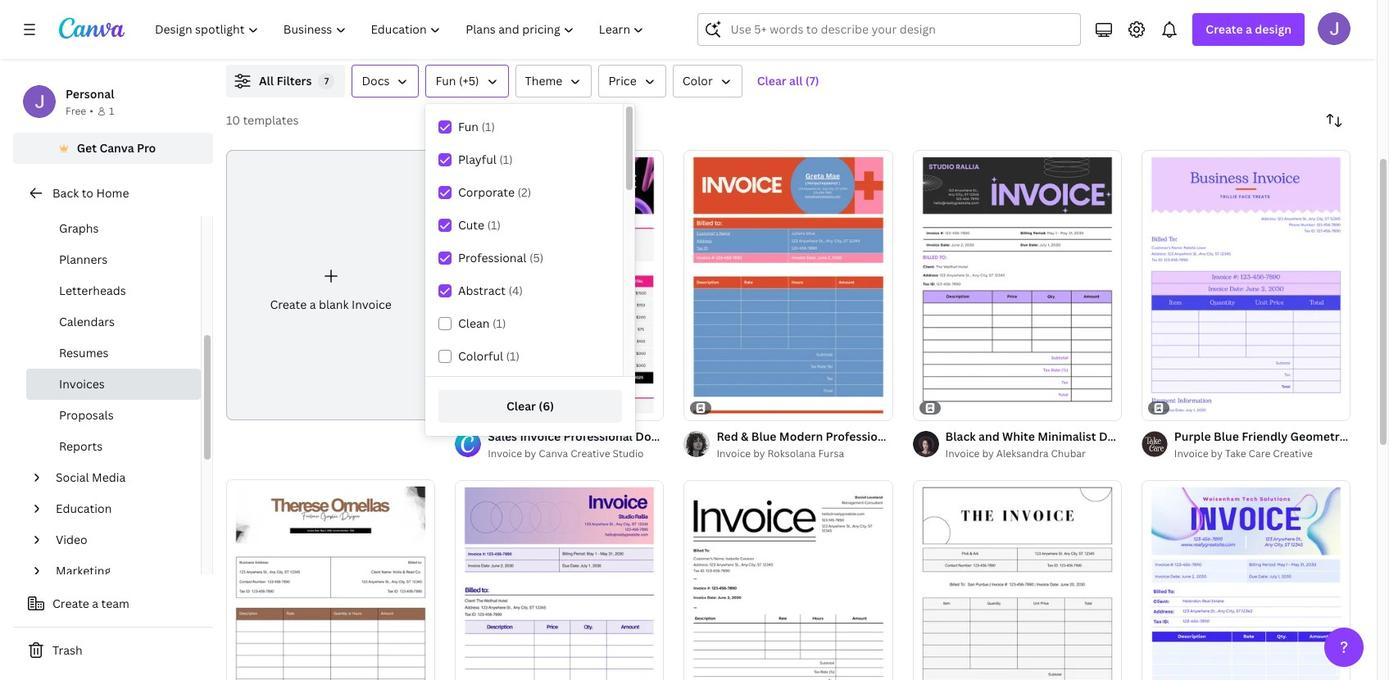 Task type: vqa. For each thing, say whether or not it's contained in the screenshot.
Aleksandra on the right of the page
yes



Task type: locate. For each thing, give the bounding box(es) containing it.
(6)
[[539, 398, 554, 414]]

2 horizontal spatial create
[[1206, 21, 1243, 37]]

1 vertical spatial professional
[[826, 429, 895, 444]]

canva
[[99, 140, 134, 156], [539, 447, 568, 461]]

create inside dropdown button
[[1206, 21, 1243, 37]]

doc up the chubar
[[1045, 429, 1067, 444]]

(1) up playful (1)
[[481, 119, 495, 134]]

0 vertical spatial professional
[[458, 250, 527, 266]]

trash link
[[13, 634, 213, 667]]

create left design
[[1206, 21, 1243, 37]]

colorful (1)
[[458, 348, 520, 364]]

a left design
[[1246, 21, 1252, 37]]

0 vertical spatial create
[[1206, 21, 1243, 37]]

1 horizontal spatial creative
[[1273, 447, 1313, 461]]

create for create a design
[[1206, 21, 1243, 37]]

professional (5)
[[458, 250, 544, 266]]

1 horizontal spatial fun
[[458, 119, 479, 134]]

calendars
[[59, 314, 115, 329]]

reports link
[[26, 431, 201, 462]]

0 horizontal spatial clear
[[506, 398, 536, 414]]

clear inside button
[[506, 398, 536, 414]]

letterheads link
[[26, 275, 201, 307]]

trash
[[52, 643, 82, 658]]

theme button
[[515, 65, 592, 98]]

0 vertical spatial fun
[[436, 73, 456, 89]]

proposals
[[59, 407, 114, 423]]

by down clear (6) button
[[524, 447, 536, 461]]

1 horizontal spatial doc
[[1247, 429, 1270, 444]]

1 blue from the left
[[751, 429, 777, 444]]

clean (1)
[[458, 316, 506, 331]]

1 vertical spatial clear
[[506, 398, 536, 414]]

by
[[524, 447, 536, 461], [753, 447, 765, 461], [982, 447, 994, 461], [1211, 447, 1223, 461]]

invoice
[[352, 297, 392, 312], [1001, 429, 1042, 444], [1204, 429, 1244, 444], [488, 447, 522, 461], [717, 447, 751, 461], [945, 447, 980, 461], [1174, 447, 1209, 461]]

0 horizontal spatial blue
[[751, 429, 777, 444]]

7
[[324, 75, 329, 87]]

(1) right 'clean' on the top
[[492, 316, 506, 331]]

abstract (4)
[[458, 283, 523, 298]]

create a blank invoice link
[[226, 150, 435, 421]]

minimalist
[[1038, 429, 1096, 444]]

create for create a team
[[52, 596, 89, 611]]

calendars link
[[26, 307, 201, 338]]

fun up playful
[[458, 119, 479, 134]]

price button
[[599, 65, 666, 98]]

a for blank
[[310, 297, 316, 312]]

4 by from the left
[[1211, 447, 1223, 461]]

take
[[1225, 447, 1246, 461]]

2 vertical spatial create
[[52, 596, 89, 611]]

letterheads
[[59, 283, 126, 298]]

1 doc from the left
[[1045, 429, 1067, 444]]

1 horizontal spatial professional
[[826, 429, 895, 444]]

purple blue friendly geometric beauty business invoice doc image
[[1141, 150, 1351, 421]]

fun left the (+5) on the top of the page
[[436, 73, 456, 89]]

clear left (6)
[[506, 398, 536, 414]]

black and white minimalist design contractor invoice doc link
[[945, 428, 1270, 446]]

0 vertical spatial canva
[[99, 140, 134, 156]]

0 horizontal spatial a
[[92, 596, 98, 611]]

None search field
[[698, 13, 1081, 46]]

2 by from the left
[[753, 447, 765, 461]]

social
[[56, 470, 89, 485]]

clear for clear (6)
[[506, 398, 536, 414]]

fun (+5)
[[436, 73, 479, 89]]

2 vertical spatial a
[[92, 596, 98, 611]]

clear inside button
[[757, 73, 787, 89]]

black and white minimalist design contractor invoice doc invoice by aleksandra chubar
[[945, 429, 1270, 461]]

1 horizontal spatial blue
[[1214, 429, 1239, 444]]

(7)
[[805, 73, 819, 89]]

geometric
[[1290, 429, 1349, 444]]

social media
[[56, 470, 126, 485]]

blue inside purple blue friendly geometric beauty invoice by take care creative
[[1214, 429, 1239, 444]]

1 vertical spatial a
[[310, 297, 316, 312]]

(1) for colorful (1)
[[506, 348, 520, 364]]

creative
[[571, 447, 610, 461], [1273, 447, 1313, 461]]

creative left studio at the bottom left of page
[[571, 447, 610, 461]]

professional up abstract (4)
[[458, 250, 527, 266]]

1 horizontal spatial create
[[270, 297, 307, 312]]

professional up 'fursa' on the right bottom of the page
[[826, 429, 895, 444]]

2 doc from the left
[[1247, 429, 1270, 444]]

invoice down purple
[[1174, 447, 1209, 461]]

0 vertical spatial a
[[1246, 21, 1252, 37]]

invoice down 'red'
[[717, 447, 751, 461]]

white modern minimalist graphic designer freelance invoice doc image
[[226, 479, 435, 680]]

create
[[1206, 21, 1243, 37], [270, 297, 307, 312], [52, 596, 89, 611]]

(1)
[[481, 119, 495, 134], [499, 152, 513, 167], [487, 217, 501, 233], [492, 316, 506, 331], [506, 348, 520, 364]]

7 filter options selected element
[[318, 73, 335, 89]]

creative inside purple blue friendly geometric beauty invoice by take care creative
[[1273, 447, 1313, 461]]

invoice by aleksandra chubar link
[[945, 446, 1122, 462]]

1 vertical spatial fun
[[458, 119, 479, 134]]

10
[[226, 112, 240, 128]]

invoice up aleksandra
[[1001, 429, 1042, 444]]

white
[[1002, 429, 1035, 444]]

design
[[1255, 21, 1292, 37]]

a left "team"
[[92, 596, 98, 611]]

black and white sleek minimalist management consulting invoice doc image
[[684, 480, 893, 680]]

0 vertical spatial clear
[[757, 73, 787, 89]]

a for design
[[1246, 21, 1252, 37]]

chubar
[[1051, 447, 1086, 461]]

doc
[[1045, 429, 1067, 444], [1247, 429, 1270, 444]]

by down the and
[[982, 447, 994, 461]]

create inside button
[[52, 596, 89, 611]]

3 by from the left
[[982, 447, 994, 461]]

a
[[1246, 21, 1252, 37], [310, 297, 316, 312], [92, 596, 98, 611]]

Search search field
[[731, 14, 1071, 45]]

fun for fun (+5)
[[436, 73, 456, 89]]

0 horizontal spatial fun
[[436, 73, 456, 89]]

price
[[608, 73, 637, 89]]

team
[[101, 596, 129, 611]]

2 creative from the left
[[1273, 447, 1313, 461]]

&
[[741, 429, 749, 444]]

1 horizontal spatial a
[[310, 297, 316, 312]]

creative down purple blue friendly geometric beauty link
[[1273, 447, 1313, 461]]

1 horizontal spatial canva
[[539, 447, 568, 461]]

docs
[[362, 73, 390, 89]]

back
[[52, 185, 79, 201]]

a inside dropdown button
[[1246, 21, 1252, 37]]

black
[[945, 429, 976, 444]]

all filters
[[259, 73, 312, 89]]

contractor
[[1140, 429, 1201, 444]]

by left roksolana
[[753, 447, 765, 461]]

(1) right cute
[[487, 217, 501, 233]]

1 vertical spatial canva
[[539, 447, 568, 461]]

0 horizontal spatial creative
[[571, 447, 610, 461]]

clear
[[757, 73, 787, 89], [506, 398, 536, 414]]

create down marketing
[[52, 596, 89, 611]]

invoice by canva creative studio
[[488, 447, 644, 461]]

canva down (6)
[[539, 447, 568, 461]]

design
[[1099, 429, 1137, 444]]

0 horizontal spatial professional
[[458, 250, 527, 266]]

playful
[[458, 152, 497, 167]]

red & blue modern professional health consulting invoice doc image
[[684, 150, 893, 421]]

free •
[[66, 104, 93, 118]]

reports
[[59, 438, 103, 454]]

(1) right playful
[[499, 152, 513, 167]]

fun inside button
[[436, 73, 456, 89]]

1 by from the left
[[524, 447, 536, 461]]

(1) right colorful
[[506, 348, 520, 364]]

theme
[[525, 73, 563, 89]]

invoice right blank
[[352, 297, 392, 312]]

doc inside the red & blue modern professional health consulting invoice doc invoice by roksolana fursa
[[1045, 429, 1067, 444]]

education link
[[49, 493, 191, 524]]

(1) for playful (1)
[[499, 152, 513, 167]]

video link
[[49, 524, 191, 556]]

a for team
[[92, 596, 98, 611]]

(1) for cute (1)
[[487, 217, 501, 233]]

fursa
[[818, 447, 844, 461]]

2 blue from the left
[[1214, 429, 1239, 444]]

by left the take at bottom right
[[1211, 447, 1223, 461]]

black and white minimalist design contractor invoice doc image
[[913, 150, 1122, 421]]

invoice down black
[[945, 447, 980, 461]]

blue
[[751, 429, 777, 444], [1214, 429, 1239, 444]]

get canva pro
[[77, 140, 156, 156]]

a left blank
[[310, 297, 316, 312]]

0 horizontal spatial doc
[[1045, 429, 1067, 444]]

2 horizontal spatial a
[[1246, 21, 1252, 37]]

canva left pro
[[99, 140, 134, 156]]

sales invoice professional doc in black pink purple tactile 3d style image
[[455, 150, 664, 421]]

Sort by button
[[1318, 104, 1351, 137]]

a inside button
[[92, 596, 98, 611]]

invoice templates image
[[1001, 0, 1351, 45], [1104, 0, 1248, 15]]

create for create a blank invoice
[[270, 297, 307, 312]]

blue right &
[[751, 429, 777, 444]]

create a team
[[52, 596, 129, 611]]

0 horizontal spatial canva
[[99, 140, 134, 156]]

blue up the take at bottom right
[[1214, 429, 1239, 444]]

clear (6)
[[506, 398, 554, 414]]

purple
[[1174, 429, 1211, 444]]

back to home
[[52, 185, 129, 201]]

planners
[[59, 252, 108, 267]]

doc up care
[[1247, 429, 1270, 444]]

create left blank
[[270, 297, 307, 312]]

1 horizontal spatial clear
[[757, 73, 787, 89]]

1 vertical spatial create
[[270, 297, 307, 312]]

red & blue modern professional health consulting invoice doc link
[[717, 428, 1067, 446]]

beauty
[[1352, 429, 1389, 444]]

clear left the 'all'
[[757, 73, 787, 89]]

clean
[[458, 316, 490, 331]]

invoice inside purple blue friendly geometric beauty invoice by take care creative
[[1174, 447, 1209, 461]]

education
[[56, 501, 112, 516]]

0 horizontal spatial create
[[52, 596, 89, 611]]



Task type: describe. For each thing, give the bounding box(es) containing it.
consulting
[[938, 429, 998, 444]]

doc inside black and white minimalist design contractor invoice doc invoice by aleksandra chubar
[[1247, 429, 1270, 444]]

1 invoice templates image from the left
[[1001, 0, 1351, 45]]

by inside the red & blue modern professional health consulting invoice doc invoice by roksolana fursa
[[753, 447, 765, 461]]

(+5)
[[459, 73, 479, 89]]

invoice down clear (6) button
[[488, 447, 522, 461]]

10 templates
[[226, 112, 299, 128]]

by inside black and white minimalist design contractor invoice doc invoice by aleksandra chubar
[[982, 447, 994, 461]]

invoice by take care creative link
[[1174, 446, 1351, 462]]

graphs
[[59, 220, 99, 236]]

corporate
[[458, 184, 515, 200]]

proposals link
[[26, 400, 201, 431]]

by inside 'invoice by canva creative studio' link
[[524, 447, 536, 461]]

clear (6) button
[[438, 390, 622, 423]]

care
[[1249, 447, 1271, 461]]

create a team button
[[13, 588, 213, 620]]

(4)
[[509, 283, 523, 298]]

docs button
[[352, 65, 419, 98]]

all
[[789, 73, 803, 89]]

marketing
[[56, 563, 111, 579]]

(1) for clean (1)
[[492, 316, 506, 331]]

invoices
[[59, 376, 105, 392]]

get
[[77, 140, 97, 156]]

cute
[[458, 217, 484, 233]]

graphs link
[[26, 213, 201, 244]]

by inside purple blue friendly geometric beauty invoice by take care creative
[[1211, 447, 1223, 461]]

1
[[109, 104, 114, 118]]

resumes
[[59, 345, 109, 361]]

invoice up the take at bottom right
[[1204, 429, 1244, 444]]

1 creative from the left
[[571, 447, 610, 461]]

invoice by roksolana fursa link
[[717, 446, 893, 462]]

clear all (7)
[[757, 73, 819, 89]]

(2)
[[517, 184, 531, 200]]

black and white friendly corporate general merchandise business invoice doc image
[[913, 480, 1122, 680]]

studio
[[613, 447, 644, 461]]

home
[[96, 185, 129, 201]]

create a blank invoice
[[270, 297, 392, 312]]

get canva pro button
[[13, 133, 213, 164]]

pro
[[137, 140, 156, 156]]

back to home link
[[13, 177, 213, 210]]

fun for fun (1)
[[458, 119, 479, 134]]

purple blue friendly geometric beauty link
[[1174, 428, 1389, 446]]

abstract
[[458, 283, 506, 298]]

colorful
[[458, 348, 503, 364]]

roksolana
[[768, 447, 816, 461]]

blue inside the red & blue modern professional health consulting invoice doc invoice by roksolana fursa
[[751, 429, 777, 444]]

create a design
[[1206, 21, 1292, 37]]

create a design button
[[1193, 13, 1305, 46]]

top level navigation element
[[144, 13, 658, 46]]

filters
[[277, 73, 312, 89]]

modern
[[779, 429, 823, 444]]

clear all (7) button
[[749, 65, 827, 98]]

cute (1)
[[458, 217, 501, 233]]

purple blue friendly geometric beauty invoice by take care creative
[[1174, 429, 1389, 461]]

blue pink modern development and it contractor invoice doc image
[[1141, 480, 1351, 680]]

•
[[90, 104, 93, 118]]

professional inside the red & blue modern professional health consulting invoice doc invoice by roksolana fursa
[[826, 429, 895, 444]]

blank
[[319, 297, 349, 312]]

(5)
[[529, 250, 544, 266]]

health
[[898, 429, 935, 444]]

color button
[[673, 65, 742, 98]]

invoice by canva creative studio link
[[488, 446, 664, 462]]

marketing link
[[49, 556, 191, 587]]

corporate (2)
[[458, 184, 531, 200]]

fun (+5) button
[[426, 65, 509, 98]]

fun (1)
[[458, 119, 495, 134]]

media
[[92, 470, 126, 485]]

to
[[82, 185, 93, 201]]

create a blank invoice element
[[226, 150, 435, 421]]

free
[[66, 104, 86, 118]]

2 invoice templates image from the left
[[1104, 0, 1248, 15]]

jacob simon image
[[1318, 12, 1351, 45]]

canva inside button
[[99, 140, 134, 156]]

playful (1)
[[458, 152, 513, 167]]

social media link
[[49, 462, 191, 493]]

video
[[56, 532, 87, 547]]

clear for clear all (7)
[[757, 73, 787, 89]]

aleksandra
[[996, 447, 1049, 461]]

friendly
[[1242, 429, 1288, 444]]

red
[[717, 429, 738, 444]]

planners link
[[26, 244, 201, 275]]

(1) for fun (1)
[[481, 119, 495, 134]]

all
[[259, 73, 274, 89]]

personal
[[66, 86, 114, 102]]

and
[[979, 429, 1000, 444]]

color
[[682, 73, 713, 89]]

purple pink geometric abstract minimalist design contractor invoice doc image
[[455, 480, 664, 680]]



